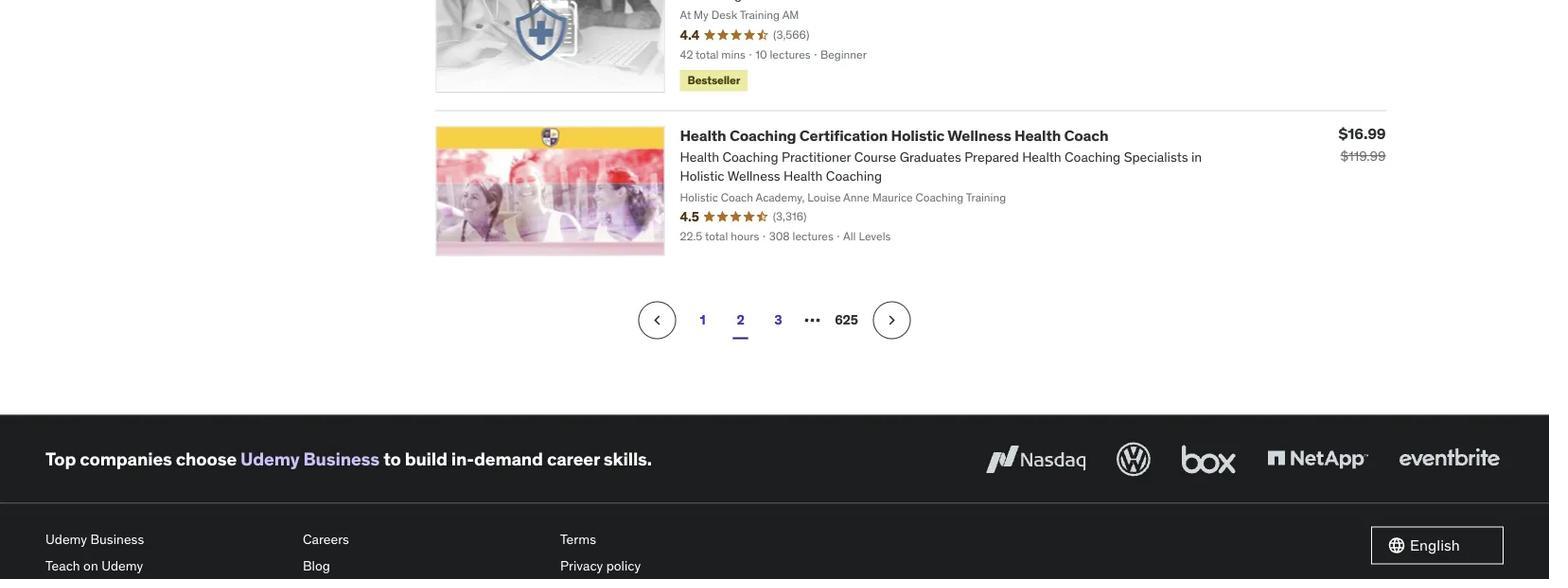 Task type: describe. For each thing, give the bounding box(es) containing it.
on
[[83, 557, 98, 574]]

policy
[[606, 557, 641, 574]]

top companies choose udemy business to build in-demand career skills.
[[45, 448, 652, 470]]

2 horizontal spatial udemy
[[240, 448, 299, 470]]

holistic
[[891, 125, 945, 145]]

demand
[[474, 448, 543, 470]]

$16.99
[[1339, 124, 1386, 143]]

companies
[[80, 448, 172, 470]]

udemy business teach on udemy
[[45, 531, 144, 574]]

coach
[[1064, 125, 1108, 145]]

1 horizontal spatial udemy
[[101, 557, 143, 574]]

wellness
[[947, 125, 1011, 145]]

blog link
[[303, 553, 545, 579]]

nasdaq image
[[981, 439, 1090, 480]]

careers blog
[[303, 531, 349, 574]]

previous page image
[[648, 311, 667, 330]]

skills.
[[604, 448, 652, 470]]

1 health from the left
[[680, 125, 726, 145]]

$119.99
[[1340, 147, 1386, 164]]

0 vertical spatial business
[[303, 448, 380, 470]]

top
[[45, 448, 76, 470]]

terms link
[[560, 527, 802, 553]]

health coaching certification holistic wellness health coach link
[[680, 125, 1108, 145]]

terms
[[560, 531, 596, 548]]

1 vertical spatial udemy business link
[[45, 527, 288, 553]]

build
[[405, 448, 447, 470]]

teach on udemy link
[[45, 553, 288, 579]]

2 link
[[722, 301, 759, 339]]

careers
[[303, 531, 349, 548]]



Task type: locate. For each thing, give the bounding box(es) containing it.
terms privacy policy
[[560, 531, 641, 574]]

english button
[[1371, 527, 1504, 564]]

1 vertical spatial udemy
[[45, 531, 87, 548]]

1 horizontal spatial business
[[303, 448, 380, 470]]

udemy right on on the bottom of page
[[101, 557, 143, 574]]

0 vertical spatial udemy
[[240, 448, 299, 470]]

box image
[[1177, 439, 1241, 480]]

eventbrite image
[[1395, 439, 1504, 480]]

1 link
[[684, 301, 722, 339]]

business inside udemy business teach on udemy
[[90, 531, 144, 548]]

625
[[835, 311, 858, 328]]

business up on on the bottom of page
[[90, 531, 144, 548]]

1
[[700, 311, 705, 328]]

careers link
[[303, 527, 545, 553]]

certification
[[799, 125, 888, 145]]

1 horizontal spatial health
[[1014, 125, 1061, 145]]

1 vertical spatial business
[[90, 531, 144, 548]]

next page image
[[882, 311, 901, 330]]

teach
[[45, 557, 80, 574]]

0 horizontal spatial business
[[90, 531, 144, 548]]

volkswagen image
[[1113, 439, 1154, 480]]

3 link
[[759, 301, 797, 339]]

netapp image
[[1263, 439, 1372, 480]]

0 vertical spatial udemy business link
[[240, 448, 380, 470]]

udemy right choose
[[240, 448, 299, 470]]

udemy
[[240, 448, 299, 470], [45, 531, 87, 548], [101, 557, 143, 574]]

3
[[774, 311, 782, 328]]

health left coach
[[1014, 125, 1061, 145]]

choose
[[176, 448, 237, 470]]

udemy up teach
[[45, 531, 87, 548]]

2 health from the left
[[1014, 125, 1061, 145]]

udemy business link up on on the bottom of page
[[45, 527, 288, 553]]

business
[[303, 448, 380, 470], [90, 531, 144, 548]]

2
[[737, 311, 744, 328]]

udemy business link
[[240, 448, 380, 470], [45, 527, 288, 553]]

health coaching certification holistic wellness health coach
[[680, 125, 1108, 145]]

coaching
[[729, 125, 796, 145]]

0 horizontal spatial udemy
[[45, 531, 87, 548]]

business left to
[[303, 448, 380, 470]]

0 horizontal spatial health
[[680, 125, 726, 145]]

$16.99 $119.99
[[1339, 124, 1386, 164]]

to
[[383, 448, 401, 470]]

privacy
[[560, 557, 603, 574]]

small image
[[1387, 536, 1406, 555]]

blog
[[303, 557, 330, 574]]

udemy business link up careers at bottom
[[240, 448, 380, 470]]

in-
[[451, 448, 474, 470]]

2 vertical spatial udemy
[[101, 557, 143, 574]]

health left coaching
[[680, 125, 726, 145]]

ellipsis image
[[801, 309, 824, 332]]

privacy policy link
[[560, 553, 802, 579]]

english
[[1410, 535, 1460, 555]]

career
[[547, 448, 600, 470]]

health
[[680, 125, 726, 145], [1014, 125, 1061, 145]]



Task type: vqa. For each thing, say whether or not it's contained in the screenshot.
the Udemy
yes



